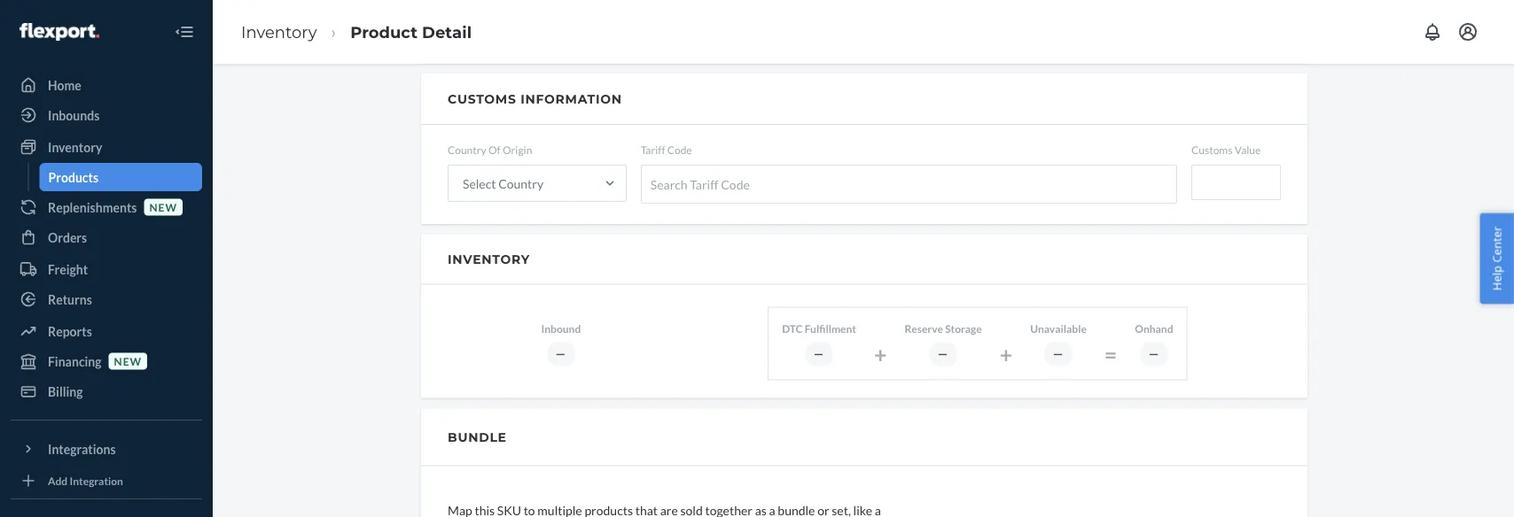 Task type: vqa. For each thing, say whether or not it's contained in the screenshot.
bottom THE IN
no



Task type: describe. For each thing, give the bounding box(es) containing it.
storage
[[946, 322, 982, 335]]

tariff code
[[641, 144, 692, 157]]

of
[[489, 144, 501, 157]]

dtc
[[782, 322, 803, 335]]

country of origin
[[448, 144, 532, 157]]

customs for customs information
[[448, 91, 517, 106]]

value
[[1235, 144, 1261, 157]]

inbound
[[541, 322, 581, 335]]

new for financing
[[114, 355, 142, 368]]

help center
[[1489, 227, 1505, 291]]

select country
[[463, 176, 544, 191]]

product detail
[[350, 22, 472, 42]]

reserve
[[905, 322, 943, 335]]

0 horizontal spatial code
[[668, 144, 692, 157]]

bundle
[[448, 430, 507, 445]]

unavailable
[[1031, 322, 1087, 335]]

inventory inside breadcrumbs navigation
[[241, 22, 317, 42]]

select
[[463, 176, 496, 191]]

fulfillment
[[805, 322, 857, 335]]

0 vertical spatial country
[[448, 144, 487, 157]]

customs for customs value
[[1192, 144, 1233, 157]]

― for reserve storage
[[938, 348, 949, 361]]

reports link
[[11, 317, 202, 346]]

products link
[[39, 163, 202, 192]]

integration
[[70, 475, 123, 488]]

1 + from the left
[[874, 342, 887, 368]]

customs value
[[1192, 144, 1261, 157]]

reports
[[48, 324, 92, 339]]

1 horizontal spatial inventory link
[[241, 22, 317, 42]]

1 horizontal spatial code
[[721, 177, 750, 192]]

search tariff code
[[651, 177, 750, 192]]

orders
[[48, 230, 87, 245]]

open notifications image
[[1423, 21, 1444, 43]]

inbounds link
[[11, 101, 202, 129]]

2 vertical spatial inventory
[[448, 252, 530, 267]]

breadcrumbs navigation
[[227, 6, 486, 58]]

integrations
[[48, 442, 116, 457]]

2 + from the left
[[1000, 342, 1013, 368]]

1 horizontal spatial country
[[499, 176, 544, 191]]

― for unavailable
[[1053, 348, 1065, 361]]



Task type: locate. For each thing, give the bounding box(es) containing it.
4 ― from the left
[[1053, 348, 1065, 361]]

1 horizontal spatial inventory
[[241, 22, 317, 42]]

― down the inbound
[[555, 348, 567, 361]]

integrations button
[[11, 435, 202, 464]]

1 vertical spatial customs
[[1192, 144, 1233, 157]]

1 vertical spatial country
[[499, 176, 544, 191]]

country left of
[[448, 144, 487, 157]]

returns
[[48, 292, 92, 307]]

origin
[[503, 144, 532, 157]]

customs
[[448, 91, 517, 106], [1192, 144, 1233, 157]]

1 vertical spatial tariff
[[690, 177, 719, 192]]

0 horizontal spatial country
[[448, 144, 487, 157]]

tariff up 'search'
[[641, 144, 666, 157]]

financing
[[48, 354, 102, 369]]

0 vertical spatial tariff
[[641, 144, 666, 157]]

1 horizontal spatial new
[[149, 201, 177, 214]]

code
[[668, 144, 692, 157], [721, 177, 750, 192]]

None text field
[[1192, 165, 1282, 201]]

― down reserve storage
[[938, 348, 949, 361]]

onhand
[[1135, 322, 1174, 335]]

0 vertical spatial inventory link
[[241, 22, 317, 42]]

country
[[448, 144, 487, 157], [499, 176, 544, 191]]

add integration link
[[11, 471, 202, 492]]

new down reports link
[[114, 355, 142, 368]]

product
[[350, 22, 418, 42]]

1 vertical spatial inventory link
[[11, 133, 202, 161]]

billing link
[[11, 378, 202, 406]]

reserve storage
[[905, 322, 982, 335]]

returns link
[[11, 286, 202, 314]]

add integration
[[48, 475, 123, 488]]

new for replenishments
[[149, 201, 177, 214]]

new down products link
[[149, 201, 177, 214]]

inventory
[[241, 22, 317, 42], [48, 140, 102, 155], [448, 252, 530, 267]]

search
[[651, 177, 688, 192]]

inbounds
[[48, 108, 100, 123]]

― for onhand
[[1149, 348, 1160, 361]]

0 vertical spatial customs
[[448, 91, 517, 106]]

0 vertical spatial new
[[149, 201, 177, 214]]

dtc fulfillment
[[782, 322, 857, 335]]

1 vertical spatial code
[[721, 177, 750, 192]]

information
[[521, 91, 622, 106]]

1 vertical spatial inventory
[[48, 140, 102, 155]]

3 ― from the left
[[938, 348, 949, 361]]

inventory link
[[241, 22, 317, 42], [11, 133, 202, 161]]

home
[[48, 78, 81, 93]]

― down onhand
[[1149, 348, 1160, 361]]

0 horizontal spatial new
[[114, 355, 142, 368]]

1 horizontal spatial customs
[[1192, 144, 1233, 157]]

customs up country of origin
[[448, 91, 517, 106]]

1 horizontal spatial tariff
[[690, 177, 719, 192]]

0 vertical spatial code
[[668, 144, 692, 157]]

0 horizontal spatial tariff
[[641, 144, 666, 157]]

help center button
[[1481, 213, 1515, 304]]

0 horizontal spatial +
[[874, 342, 887, 368]]

freight link
[[11, 255, 202, 284]]

replenishments
[[48, 200, 137, 215]]

customs left value
[[1192, 144, 1233, 157]]

add
[[48, 475, 68, 488]]

country down "origin"
[[499, 176, 544, 191]]

home link
[[11, 71, 202, 99]]

2 ― from the left
[[814, 348, 825, 361]]

1 ― from the left
[[555, 348, 567, 361]]

code right 'search'
[[721, 177, 750, 192]]

2 horizontal spatial inventory
[[448, 252, 530, 267]]

tariff
[[641, 144, 666, 157], [690, 177, 719, 192]]

billing
[[48, 384, 83, 400]]

=
[[1105, 342, 1118, 368]]

products
[[48, 170, 99, 185]]

5 ― from the left
[[1149, 348, 1160, 361]]

― down 'dtc fulfillment' on the right bottom of page
[[814, 348, 825, 361]]

― for dtc fulfillment
[[814, 348, 825, 361]]

0 horizontal spatial customs
[[448, 91, 517, 106]]

orders link
[[11, 223, 202, 252]]

open account menu image
[[1458, 21, 1479, 43]]

0 vertical spatial inventory
[[241, 22, 317, 42]]

flexport logo image
[[20, 23, 99, 41]]

0 horizontal spatial inventory link
[[11, 133, 202, 161]]

new
[[149, 201, 177, 214], [114, 355, 142, 368]]

― down unavailable
[[1053, 348, 1065, 361]]

1 horizontal spatial +
[[1000, 342, 1013, 368]]

― for inbound
[[555, 348, 567, 361]]

center
[[1489, 227, 1505, 263]]

code up 'search'
[[668, 144, 692, 157]]

help
[[1489, 266, 1505, 291]]

0 horizontal spatial inventory
[[48, 140, 102, 155]]

customs information
[[448, 91, 622, 106]]

―
[[555, 348, 567, 361], [814, 348, 825, 361], [938, 348, 949, 361], [1053, 348, 1065, 361], [1149, 348, 1160, 361]]

close navigation image
[[174, 21, 195, 43]]

tariff right 'search'
[[690, 177, 719, 192]]

product detail link
[[350, 22, 472, 42]]

detail
[[422, 22, 472, 42]]

1 vertical spatial new
[[114, 355, 142, 368]]

freight
[[48, 262, 88, 277]]

+
[[874, 342, 887, 368], [1000, 342, 1013, 368]]



